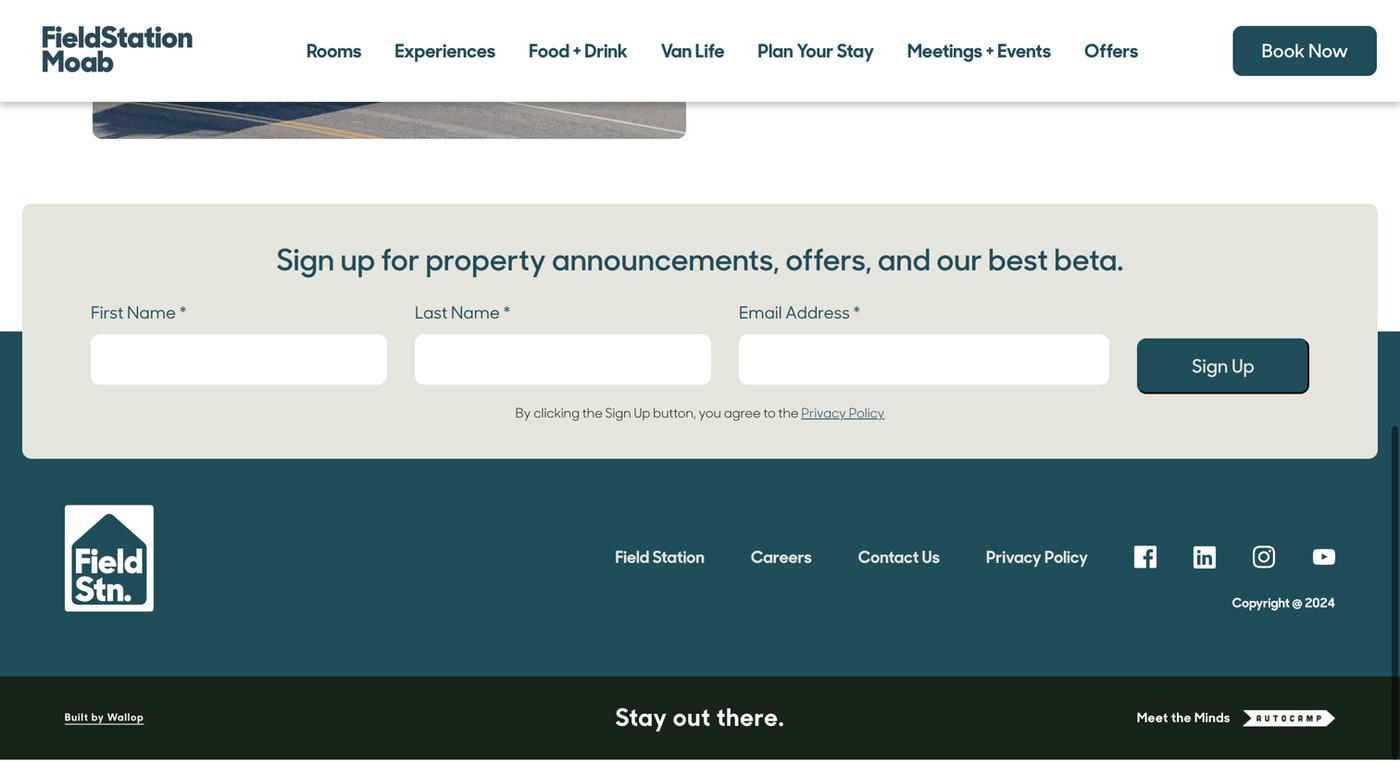Task type: describe. For each thing, give the bounding box(es) containing it.
contact us
[[858, 549, 940, 571]]

van life
[[661, 39, 725, 63]]

by
[[92, 714, 104, 727]]

our
[[937, 243, 983, 282]]

field station
[[615, 549, 705, 571]]

* for last name *
[[503, 304, 511, 326]]

now for rightmost book now 'link'
[[1309, 39, 1349, 63]]

name for last
[[451, 304, 500, 326]]

last
[[415, 304, 448, 326]]

* for first name *
[[179, 304, 187, 326]]

offers,
[[786, 243, 872, 282]]

book now for rightmost book now 'link'
[[1262, 39, 1349, 63]]

food + drink link
[[512, 23, 645, 79]]

Email Address * email field
[[739, 337, 1110, 387]]

meet
[[1137, 712, 1169, 729]]

station
[[653, 549, 705, 571]]

+ for events
[[986, 39, 994, 63]]

rooms
[[307, 39, 362, 63]]

book now for left book now 'link'
[[819, 42, 905, 66]]

careers
[[751, 549, 812, 571]]

by
[[516, 407, 531, 424]]

built
[[65, 714, 89, 727]]

1 horizontal spatial the
[[779, 407, 799, 424]]

up inside button
[[1232, 357, 1255, 381]]

meet the minds
[[1137, 712, 1231, 729]]

1 horizontal spatial book now link
[[1233, 26, 1377, 76]]

beta.
[[1054, 243, 1124, 282]]

2 horizontal spatial the
[[1172, 712, 1192, 729]]

1 horizontal spatial privacy policy link
[[986, 549, 1088, 571]]

plan
[[758, 39, 794, 63]]

and
[[878, 243, 931, 282]]

food + drink
[[529, 39, 628, 63]]

0 horizontal spatial stay
[[616, 705, 668, 736]]

sign up
[[1192, 357, 1255, 381]]

food
[[529, 39, 570, 63]]

field station logo image
[[65, 508, 154, 614]]

wallop
[[107, 714, 144, 727]]

us
[[922, 549, 940, 571]]

out
[[673, 705, 711, 736]]

your
[[797, 39, 834, 63]]

meet the minds link
[[1137, 706, 1336, 736]]

2024
[[1305, 597, 1336, 614]]

offers
[[1085, 39, 1139, 63]]

to
[[764, 407, 776, 424]]

offers link
[[1068, 23, 1155, 79]]

sign for sign up
[[1192, 357, 1228, 381]]

for
[[381, 243, 420, 282]]

van life link
[[645, 23, 742, 79]]

0 horizontal spatial policy
[[849, 407, 885, 424]]

email address *
[[739, 304, 861, 326]]

agree
[[724, 407, 761, 424]]

plan your stay
[[758, 39, 874, 63]]

contact
[[858, 549, 919, 571]]

stay out there.
[[616, 705, 785, 736]]

0 horizontal spatial privacy policy link
[[802, 407, 885, 424]]

best
[[988, 243, 1049, 282]]

@
[[1293, 597, 1303, 614]]

First Name * text field
[[91, 337, 387, 387]]

meetings
[[908, 39, 983, 63]]



Task type: locate. For each thing, give the bounding box(es) containing it.
1 horizontal spatial privacy
[[986, 549, 1042, 571]]

0 horizontal spatial book
[[819, 42, 862, 66]]

the
[[582, 407, 603, 424], [779, 407, 799, 424], [1172, 712, 1192, 729]]

by clicking the sign up button, you agree to the privacy policy
[[516, 407, 885, 424]]

field station link
[[615, 549, 705, 571]]

*
[[179, 304, 187, 326], [503, 304, 511, 326], [853, 304, 861, 326]]

0 horizontal spatial up
[[634, 407, 651, 424]]

sign inside button
[[1192, 357, 1228, 381]]

copyright
[[1233, 597, 1290, 614]]

the right meet
[[1172, 712, 1192, 729]]

book now link
[[1233, 26, 1377, 76], [792, 29, 932, 79]]

1 horizontal spatial stay
[[837, 39, 874, 63]]

1 horizontal spatial book now
[[1262, 39, 1349, 63]]

1 horizontal spatial sign
[[605, 407, 631, 424]]

0 vertical spatial privacy policy link
[[802, 407, 885, 424]]

plan your stay link
[[742, 23, 891, 79]]

1 horizontal spatial +
[[986, 39, 994, 63]]

0 horizontal spatial +
[[573, 39, 581, 63]]

2 + from the left
[[986, 39, 994, 63]]

book for rightmost book now 'link'
[[1262, 39, 1305, 63]]

experiences
[[395, 39, 496, 63]]

1 vertical spatial privacy policy link
[[986, 549, 1088, 571]]

copyright @ 2024
[[1233, 597, 1336, 614]]

privacy right to
[[802, 407, 846, 424]]

stay left out
[[616, 705, 668, 736]]

0 horizontal spatial sign
[[277, 243, 335, 282]]

privacy policy
[[986, 549, 1088, 571]]

name
[[127, 304, 176, 326], [451, 304, 500, 326]]

* right address on the top of the page
[[853, 304, 861, 326]]

policy down email address * email field
[[849, 407, 885, 424]]

meetings + events
[[908, 39, 1052, 63]]

1 vertical spatial stay
[[616, 705, 668, 736]]

life
[[696, 39, 725, 63]]

careers link
[[751, 549, 812, 571]]

0 vertical spatial stay
[[837, 39, 874, 63]]

policy
[[849, 407, 885, 424], [1045, 549, 1088, 571]]

sign
[[277, 243, 335, 282], [1192, 357, 1228, 381], [605, 407, 631, 424]]

drink
[[585, 39, 628, 63]]

sign up button
[[1137, 341, 1310, 397]]

rooms link
[[290, 23, 378, 79]]

+ for drink
[[573, 39, 581, 63]]

email
[[739, 304, 782, 326]]

policy left facebook icon
[[1045, 549, 1088, 571]]

2 * from the left
[[503, 304, 511, 326]]

address
[[786, 304, 850, 326]]

1 horizontal spatial name
[[451, 304, 500, 326]]

0 vertical spatial up
[[1232, 357, 1255, 381]]

now for left book now 'link'
[[866, 42, 905, 66]]

1 horizontal spatial now
[[1309, 39, 1349, 63]]

book now
[[1262, 39, 1349, 63], [819, 42, 905, 66]]

button,
[[653, 407, 696, 424]]

2 horizontal spatial sign
[[1192, 357, 1228, 381]]

property
[[426, 243, 546, 282]]

privacy right us
[[986, 549, 1042, 571]]

up
[[340, 243, 375, 282]]

events
[[998, 39, 1052, 63]]

first name *
[[91, 304, 187, 326]]

1 horizontal spatial up
[[1232, 357, 1255, 381]]

0 horizontal spatial book now
[[819, 42, 905, 66]]

now
[[1309, 39, 1349, 63], [866, 42, 905, 66]]

1 name from the left
[[127, 304, 176, 326]]

stay
[[837, 39, 874, 63], [616, 705, 668, 736]]

the right to
[[779, 407, 799, 424]]

privacy
[[802, 407, 846, 424], [986, 549, 1042, 571]]

announcements,
[[552, 243, 780, 282]]

book for left book now 'link'
[[819, 42, 862, 66]]

+ right food at the left of page
[[573, 39, 581, 63]]

1 horizontal spatial book
[[1262, 39, 1305, 63]]

there.
[[717, 705, 785, 736]]

+
[[573, 39, 581, 63], [986, 39, 994, 63]]

0 horizontal spatial *
[[179, 304, 187, 326]]

contact us link
[[858, 549, 940, 571]]

clicking
[[534, 407, 580, 424]]

name right first
[[127, 304, 176, 326]]

0 horizontal spatial book now link
[[792, 29, 932, 79]]

field
[[615, 549, 650, 571]]

0 vertical spatial sign
[[277, 243, 335, 282]]

stay right your
[[837, 39, 874, 63]]

facebook image
[[1135, 549, 1157, 572]]

name for first
[[127, 304, 176, 326]]

1 horizontal spatial *
[[503, 304, 511, 326]]

sign for sign up for property announcements, offers, and our best beta.
[[277, 243, 335, 282]]

0 horizontal spatial privacy
[[802, 407, 846, 424]]

0 horizontal spatial name
[[127, 304, 176, 326]]

name right last
[[451, 304, 500, 326]]

3 * from the left
[[853, 304, 861, 326]]

2 horizontal spatial *
[[853, 304, 861, 326]]

+ left events
[[986, 39, 994, 63]]

2 name from the left
[[451, 304, 500, 326]]

the right clicking
[[582, 407, 603, 424]]

2 vertical spatial sign
[[605, 407, 631, 424]]

1 vertical spatial privacy
[[986, 549, 1042, 571]]

experiences link
[[378, 23, 512, 79]]

built by wallop link
[[65, 714, 144, 727]]

* up first name * text field
[[179, 304, 187, 326]]

meetings + events link
[[891, 23, 1068, 79]]

* for email address *
[[853, 304, 861, 326]]

0 vertical spatial policy
[[849, 407, 885, 424]]

you
[[699, 407, 721, 424]]

instagram image
[[1253, 549, 1276, 572]]

Last Name * text field
[[415, 337, 711, 387]]

0 horizontal spatial now
[[866, 42, 905, 66]]

van
[[661, 39, 692, 63]]

first
[[91, 304, 124, 326]]

0 vertical spatial privacy
[[802, 407, 846, 424]]

brand logo image
[[1243, 706, 1336, 736]]

0 horizontal spatial the
[[582, 407, 603, 424]]

1 vertical spatial sign
[[1192, 357, 1228, 381]]

1 horizontal spatial policy
[[1045, 549, 1088, 571]]

up
[[1232, 357, 1255, 381], [634, 407, 651, 424]]

built by wallop
[[65, 714, 144, 727]]

* down property
[[503, 304, 511, 326]]

minds
[[1195, 712, 1231, 729]]

privacy policy link
[[802, 407, 885, 424], [986, 549, 1088, 571]]

sign up for property announcements, offers, and our best beta.
[[277, 243, 1124, 282]]

youtube image
[[1313, 552, 1336, 568]]

1 * from the left
[[179, 304, 187, 326]]

1 vertical spatial policy
[[1045, 549, 1088, 571]]

linkedin image
[[1194, 549, 1216, 571]]

last name *
[[415, 304, 511, 326]]

1 vertical spatial up
[[634, 407, 651, 424]]

1 + from the left
[[573, 39, 581, 63]]

book
[[1262, 39, 1305, 63], [819, 42, 862, 66]]



Task type: vqa. For each thing, say whether or not it's contained in the screenshot.
Van
yes



